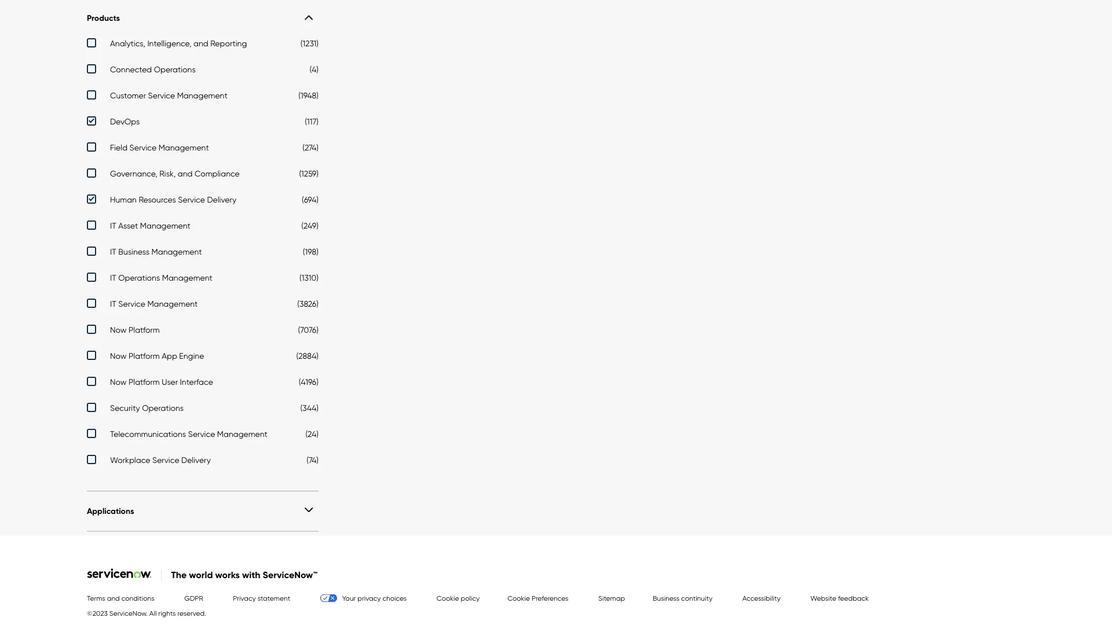 Task type: vqa. For each thing, say whether or not it's contained in the screenshot.


Task type: describe. For each thing, give the bounding box(es) containing it.
human resources service delivery
[[110, 195, 237, 205]]

sitemap link
[[599, 595, 625, 603]]

(3826)
[[297, 299, 319, 309]]

servicenow lm english image
[[87, 569, 152, 579]]

business continuity
[[653, 595, 713, 603]]

service for telecommunications service management
[[188, 429, 215, 439]]

now platform app engine
[[110, 351, 204, 361]]

it service management
[[110, 299, 198, 309]]

(4196)
[[299, 377, 319, 387]]

world
[[189, 570, 213, 582]]

it for it operations management
[[110, 273, 116, 283]]

(249)
[[302, 221, 319, 231]]

website
[[811, 595, 837, 603]]

analytics, intelligence, and reporting
[[110, 38, 247, 48]]

works
[[215, 570, 240, 582]]

(4)
[[310, 64, 319, 74]]

your privacy choices link
[[320, 595, 407, 603]]

rights
[[158, 610, 176, 618]]

website feedback link
[[811, 595, 869, 603]]

terms and conditions link
[[87, 595, 155, 603]]

2023
[[93, 610, 108, 618]]

and for compliance
[[178, 169, 193, 179]]

(198)
[[303, 247, 319, 257]]

interface
[[180, 377, 213, 387]]

(117)
[[305, 117, 319, 126]]

privacy statement link
[[233, 595, 290, 603]]

operations for it
[[118, 273, 160, 283]]

user
[[162, 377, 178, 387]]

cookie policy link
[[437, 595, 480, 603]]

field
[[110, 143, 128, 152]]

sitemap
[[599, 595, 625, 603]]

cookie for cookie preferences
[[508, 595, 530, 603]]

it asset management
[[110, 221, 191, 231]]

service for customer service management
[[148, 90, 175, 100]]

management for it business management
[[152, 247, 202, 257]]

1 vertical spatial delivery
[[181, 456, 211, 465]]

privacy
[[358, 595, 381, 603]]

(1231)
[[301, 38, 319, 48]]

products
[[87, 13, 120, 23]]

management for telecommunications service management
[[217, 429, 268, 439]]

all
[[149, 610, 157, 618]]

compliance
[[195, 169, 240, 179]]

human
[[110, 195, 137, 205]]

management for it service management
[[147, 299, 198, 309]]

accessibility link
[[743, 595, 781, 603]]

(7076)
[[298, 325, 319, 335]]

website feedback
[[811, 595, 869, 603]]

app
[[162, 351, 177, 361]]

(1948)
[[299, 90, 319, 100]]

privacy statement
[[233, 595, 290, 603]]

privacy
[[233, 595, 256, 603]]

(74)
[[307, 456, 319, 465]]

continuity
[[682, 595, 713, 603]]

accessibility
[[743, 595, 781, 603]]

customer service management
[[110, 90, 228, 100]]

workplace service delivery
[[110, 456, 211, 465]]

0 vertical spatial delivery
[[207, 195, 237, 205]]

workplace
[[110, 456, 150, 465]]

servicenow.
[[109, 610, 148, 618]]

(2884)
[[297, 351, 319, 361]]

risk,
[[160, 169, 176, 179]]

servicenow™
[[263, 570, 318, 582]]

service for it service management
[[118, 299, 145, 309]]

conditions
[[122, 595, 155, 603]]

cookie policy
[[437, 595, 480, 603]]

now platform
[[110, 325, 160, 335]]

2 vertical spatial and
[[107, 595, 120, 603]]

gdpr link
[[184, 595, 203, 603]]

(344)
[[301, 403, 319, 413]]



Task type: locate. For each thing, give the bounding box(es) containing it.
management
[[177, 90, 228, 100], [159, 143, 209, 152], [140, 221, 191, 231], [152, 247, 202, 257], [162, 273, 213, 283], [147, 299, 198, 309], [217, 429, 268, 439]]

governance,
[[110, 169, 158, 179]]

terms
[[87, 595, 105, 603]]

1 it from the top
[[110, 221, 116, 231]]

terms and conditions
[[87, 595, 155, 603]]

1 now from the top
[[110, 325, 127, 335]]

delivery down the compliance
[[207, 195, 237, 205]]

2 cookie from the left
[[508, 595, 530, 603]]

service for field service management
[[130, 143, 157, 152]]

now for now platform user interface
[[110, 377, 127, 387]]

and right the "risk,"
[[178, 169, 193, 179]]

platform for user
[[129, 377, 160, 387]]

now
[[110, 325, 127, 335], [110, 351, 127, 361], [110, 377, 127, 387]]

0 vertical spatial platform
[[129, 325, 160, 335]]

None checkbox
[[87, 38, 319, 51], [87, 169, 319, 181], [87, 195, 319, 208], [87, 221, 319, 234], [87, 247, 319, 260], [87, 299, 319, 312], [87, 377, 319, 390], [87, 456, 319, 468], [87, 38, 319, 51], [87, 169, 319, 181], [87, 195, 319, 208], [87, 221, 319, 234], [87, 247, 319, 260], [87, 299, 319, 312], [87, 377, 319, 390], [87, 456, 319, 468]]

delivery down the telecommunications service management
[[181, 456, 211, 465]]

your
[[342, 595, 356, 603]]

management for it operations management
[[162, 273, 213, 283]]

business left continuity
[[653, 595, 680, 603]]

it operations management
[[110, 273, 213, 283]]

now platform user interface
[[110, 377, 213, 387]]

governance, risk, and compliance
[[110, 169, 240, 179]]

it up it service management
[[110, 273, 116, 283]]

with
[[242, 570, 261, 582]]

(1259)
[[299, 169, 319, 179]]

now down the now platform
[[110, 351, 127, 361]]

management for customer service management
[[177, 90, 228, 100]]

3 now from the top
[[110, 377, 127, 387]]

management for it asset management
[[140, 221, 191, 231]]

your privacy choices
[[342, 595, 407, 603]]

business down asset
[[118, 247, 150, 257]]

(694)
[[302, 195, 319, 205]]

0 horizontal spatial cookie
[[437, 595, 459, 603]]

operations for connected
[[154, 64, 196, 74]]

4 it from the top
[[110, 299, 116, 309]]

resources
[[139, 195, 176, 205]]

1 vertical spatial operations
[[118, 273, 160, 283]]

1 cookie from the left
[[437, 595, 459, 603]]

service up the workplace service delivery
[[188, 429, 215, 439]]

applications
[[87, 507, 134, 517]]

security operations
[[110, 403, 184, 413]]

©️ 2023 servicenow. all rights reserved.
[[87, 610, 206, 618]]

2 horizontal spatial and
[[194, 38, 208, 48]]

(24)
[[306, 429, 319, 439]]

platform for app
[[129, 351, 160, 361]]

cookie left policy
[[437, 595, 459, 603]]

now down it service management
[[110, 325, 127, 335]]

the
[[171, 570, 187, 582]]

telecommunications service management
[[110, 429, 268, 439]]

cookie
[[437, 595, 459, 603], [508, 595, 530, 603]]

service
[[148, 90, 175, 100], [130, 143, 157, 152], [178, 195, 205, 205], [118, 299, 145, 309], [188, 429, 215, 439], [152, 456, 179, 465]]

management for field service management
[[159, 143, 209, 152]]

devops
[[110, 117, 140, 126]]

1 platform from the top
[[129, 325, 160, 335]]

2 vertical spatial now
[[110, 377, 127, 387]]

field service management
[[110, 143, 209, 152]]

©️
[[87, 610, 93, 618]]

platform
[[129, 325, 160, 335], [129, 351, 160, 361], [129, 377, 160, 387]]

cookie preferences link
[[508, 595, 569, 603]]

feedback
[[839, 595, 869, 603]]

engine
[[179, 351, 204, 361]]

telecommunications
[[110, 429, 186, 439]]

it for it service management
[[110, 299, 116, 309]]

1 horizontal spatial business
[[653, 595, 680, 603]]

delivery
[[207, 195, 237, 205], [181, 456, 211, 465]]

0 vertical spatial now
[[110, 325, 127, 335]]

service up the now platform
[[118, 299, 145, 309]]

preferences
[[532, 595, 569, 603]]

gdpr
[[184, 595, 203, 603]]

now up security
[[110, 377, 127, 387]]

1 horizontal spatial cookie
[[508, 595, 530, 603]]

platform left app
[[129, 351, 160, 361]]

0 horizontal spatial business
[[118, 247, 150, 257]]

business continuity link
[[653, 595, 713, 603]]

and left reporting
[[194, 38, 208, 48]]

now for now platform
[[110, 325, 127, 335]]

operations
[[154, 64, 196, 74], [118, 273, 160, 283], [142, 403, 184, 413]]

operations down analytics, intelligence, and reporting
[[154, 64, 196, 74]]

it business management
[[110, 247, 202, 257]]

reporting
[[211, 38, 247, 48]]

operations down now platform user interface
[[142, 403, 184, 413]]

0 vertical spatial and
[[194, 38, 208, 48]]

policy
[[461, 595, 480, 603]]

3 platform from the top
[[129, 377, 160, 387]]

1 vertical spatial and
[[178, 169, 193, 179]]

and right "terms"
[[107, 595, 120, 603]]

now for now platform app engine
[[110, 351, 127, 361]]

None checkbox
[[87, 64, 319, 77], [87, 90, 319, 103], [87, 117, 319, 129], [87, 143, 319, 155], [87, 273, 319, 286], [87, 325, 319, 338], [87, 351, 319, 364], [87, 403, 319, 416], [87, 429, 319, 442], [87, 64, 319, 77], [87, 90, 319, 103], [87, 117, 319, 129], [87, 143, 319, 155], [87, 273, 319, 286], [87, 325, 319, 338], [87, 351, 319, 364], [87, 403, 319, 416], [87, 429, 319, 442]]

it left asset
[[110, 221, 116, 231]]

(274)
[[303, 143, 319, 152]]

it for it business management
[[110, 247, 116, 257]]

platform left user on the left bottom
[[129, 377, 160, 387]]

customer
[[110, 90, 146, 100]]

service right field
[[130, 143, 157, 152]]

2 now from the top
[[110, 351, 127, 361]]

choices
[[383, 595, 407, 603]]

platform down it service management
[[129, 325, 160, 335]]

service down governance, risk, and compliance
[[178, 195, 205, 205]]

connected
[[110, 64, 152, 74]]

1 vertical spatial platform
[[129, 351, 160, 361]]

cookie preferences
[[508, 595, 569, 603]]

analytics,
[[110, 38, 145, 48]]

and for reporting
[[194, 38, 208, 48]]

2 vertical spatial platform
[[129, 377, 160, 387]]

business
[[118, 247, 150, 257], [653, 595, 680, 603]]

2 it from the top
[[110, 247, 116, 257]]

the world works with servicenow™
[[171, 570, 318, 582]]

security
[[110, 403, 140, 413]]

cookie left the preferences
[[508, 595, 530, 603]]

asset
[[118, 221, 138, 231]]

and
[[194, 38, 208, 48], [178, 169, 193, 179], [107, 595, 120, 603]]

service down telecommunications
[[152, 456, 179, 465]]

2 vertical spatial operations
[[142, 403, 184, 413]]

operations for security
[[142, 403, 184, 413]]

cookie for cookie policy
[[437, 595, 459, 603]]

(1310)
[[300, 273, 319, 283]]

reserved.
[[178, 610, 206, 618]]

it for it asset management
[[110, 221, 116, 231]]

1 vertical spatial business
[[653, 595, 680, 603]]

1 vertical spatial now
[[110, 351, 127, 361]]

service down the connected operations
[[148, 90, 175, 100]]

0 horizontal spatial and
[[107, 595, 120, 603]]

it up the now platform
[[110, 299, 116, 309]]

2 platform from the top
[[129, 351, 160, 361]]

it down it asset management
[[110, 247, 116, 257]]

0 vertical spatial operations
[[154, 64, 196, 74]]

3 it from the top
[[110, 273, 116, 283]]

service for workplace service delivery
[[152, 456, 179, 465]]

0 vertical spatial business
[[118, 247, 150, 257]]

operations up it service management
[[118, 273, 160, 283]]

1 horizontal spatial and
[[178, 169, 193, 179]]

statement
[[258, 595, 290, 603]]

connected operations
[[110, 64, 196, 74]]

intelligence,
[[147, 38, 192, 48]]



